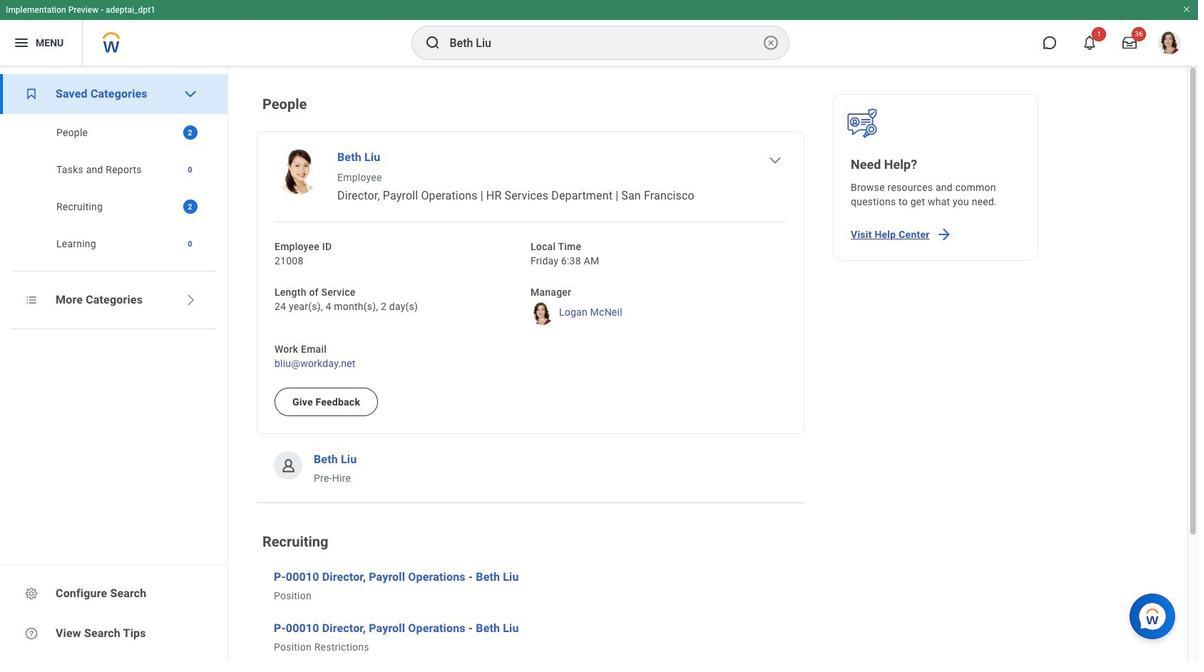 Task type: locate. For each thing, give the bounding box(es) containing it.
list
[[0, 74, 228, 262], [257, 94, 805, 663], [0, 114, 228, 262], [257, 131, 805, 486], [257, 569, 805, 655]]

arrow right image
[[936, 226, 953, 243]]

banner
[[0, 0, 1198, 66]]

main content
[[228, 66, 1198, 663]]

2 2 results element from the top
[[183, 200, 197, 214]]

0 vertical spatial 2 results element
[[183, 126, 197, 140]]

1 vertical spatial 2 results element
[[183, 200, 197, 214]]

2 results element
[[183, 126, 197, 140], [183, 200, 197, 214]]

media mylearning image
[[24, 87, 39, 101]]

go to logan mcneil image
[[531, 302, 554, 325]]

prompts image
[[24, 293, 39, 307]]

close environment banner image
[[1183, 5, 1191, 14]]

justify image
[[13, 34, 30, 51]]

notifications large image
[[1083, 36, 1097, 50]]

chevron down image
[[768, 153, 782, 168]]

gear image
[[24, 587, 39, 601]]



Task type: vqa. For each thing, say whether or not it's contained in the screenshot.
2nd location icon from the left
no



Task type: describe. For each thing, give the bounding box(es) containing it.
question outline image
[[24, 627, 39, 641]]

user image
[[279, 457, 297, 475]]

chevron right image
[[183, 293, 197, 307]]

1 2 results element from the top
[[183, 126, 197, 140]]

inbox large image
[[1123, 36, 1137, 50]]

x circle image
[[762, 34, 779, 51]]

go to beth liu image
[[275, 149, 320, 195]]

Search Workday  search field
[[450, 27, 759, 58]]

profile logan mcneil image
[[1158, 31, 1181, 57]]

search image
[[424, 34, 441, 51]]

chevron down image
[[183, 87, 197, 101]]



